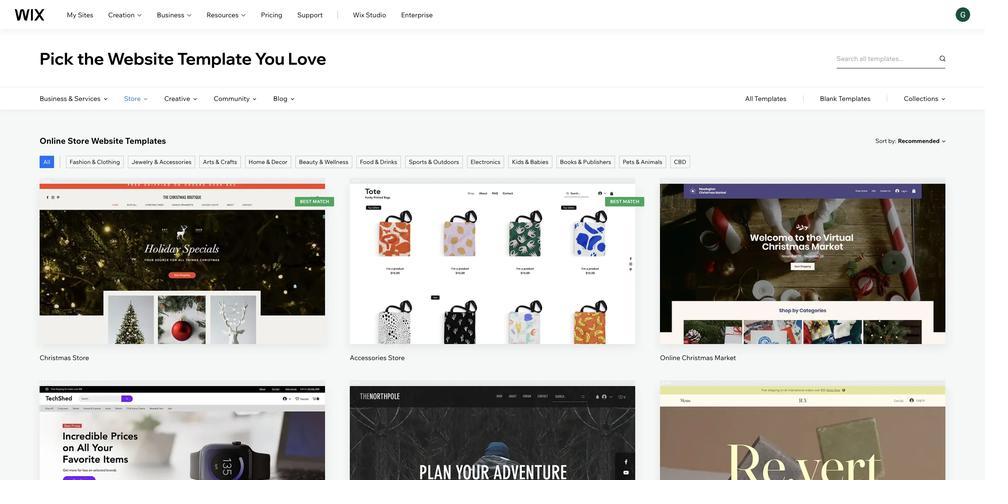 Task type: describe. For each thing, give the bounding box(es) containing it.
pick the website template you love
[[40, 48, 326, 69]]

online store website templates - backpack store image
[[350, 387, 635, 481]]

creative
[[164, 94, 190, 103]]

Search search field
[[837, 48, 946, 68]]

services
[[74, 94, 101, 103]]

edit for online store website templates - home goods store image
[[797, 450, 809, 459]]

& for fashion
[[92, 158, 96, 166]]

christmas store group
[[40, 178, 325, 363]]

electronics link
[[467, 156, 504, 168]]

cbd link
[[670, 156, 690, 168]]

books
[[560, 158, 577, 166]]

books & publishers link
[[556, 156, 615, 168]]

by:
[[888, 137, 896, 145]]

creation button
[[108, 10, 142, 20]]

enterprise link
[[401, 10, 433, 20]]

kids & babies link
[[508, 156, 552, 168]]

christmas inside group
[[40, 354, 71, 362]]

cbd
[[674, 158, 686, 166]]

books & publishers
[[560, 158, 611, 166]]

fashion & clothing link
[[66, 156, 124, 168]]

babies
[[530, 158, 549, 166]]

food & drinks
[[360, 158, 397, 166]]

home
[[249, 158, 265, 166]]

business button
[[157, 10, 192, 20]]

view for online christmas market
[[795, 276, 810, 284]]

pick
[[40, 48, 74, 69]]

sort by:
[[876, 137, 896, 145]]

pets & animals
[[623, 158, 662, 166]]

& for kids
[[525, 158, 529, 166]]

wellness
[[324, 158, 348, 166]]

love
[[288, 48, 326, 69]]

online for online store website templates
[[40, 136, 66, 146]]

online store website templates - home goods store image
[[660, 387, 946, 481]]

business for business & services
[[40, 94, 67, 103]]

view button for christmas store
[[163, 270, 202, 290]]

edit button for online store website templates - online christmas market image
[[783, 242, 822, 262]]

online store website templates - christmas store image
[[40, 184, 325, 345]]

store for accessories store
[[388, 354, 405, 362]]

pricing link
[[261, 10, 282, 20]]

arts & crafts link
[[199, 156, 241, 168]]

kids & babies
[[512, 158, 549, 166]]

arts & crafts
[[203, 158, 237, 166]]

decor
[[271, 158, 287, 166]]

& for books
[[578, 158, 582, 166]]

sort
[[876, 137, 887, 145]]

all for all
[[43, 158, 50, 166]]

store inside categories by subject element
[[124, 94, 141, 103]]

the
[[77, 48, 104, 69]]

beauty & wellness link
[[295, 156, 352, 168]]

wix studio
[[353, 11, 386, 19]]

beauty
[[299, 158, 318, 166]]

wix studio link
[[353, 10, 386, 20]]

& for sports
[[428, 158, 432, 166]]

pets
[[623, 158, 635, 166]]

clothing
[[97, 158, 120, 166]]

beauty & wellness
[[299, 158, 348, 166]]

edit for the online store website templates - electronics store image
[[176, 450, 189, 459]]

accessories inside group
[[350, 354, 387, 362]]

wix
[[353, 11, 364, 19]]

resources button
[[207, 10, 246, 20]]

0 horizontal spatial accessories
[[159, 158, 191, 166]]

recommended
[[898, 137, 940, 145]]

store for online store website templates
[[68, 136, 89, 146]]

community
[[214, 94, 250, 103]]

online christmas market group
[[660, 178, 946, 363]]

outdoors
[[433, 158, 459, 166]]

accessories store
[[350, 354, 405, 362]]

& for arts
[[216, 158, 219, 166]]



Task type: locate. For each thing, give the bounding box(es) containing it.
& left decor
[[266, 158, 270, 166]]

store
[[124, 94, 141, 103], [68, 136, 89, 146], [72, 354, 89, 362], [388, 354, 405, 362]]

website for store
[[91, 136, 123, 146]]

jewelry
[[131, 158, 153, 166]]

1 horizontal spatial all
[[745, 94, 753, 103]]

creation
[[108, 11, 135, 19]]

online store website templates - online christmas market image
[[660, 184, 946, 345]]

resources
[[207, 11, 239, 19]]

online inside online christmas market "group"
[[660, 354, 680, 362]]

0 vertical spatial website
[[107, 48, 174, 69]]

& right books
[[578, 158, 582, 166]]

2 view from the left
[[795, 276, 810, 284]]

business for business
[[157, 11, 184, 19]]

edit for online store website templates - backpack store image
[[486, 450, 499, 459]]

& for pets
[[636, 158, 640, 166]]

animals
[[641, 158, 662, 166]]

0 horizontal spatial business
[[40, 94, 67, 103]]

blank templates
[[820, 94, 871, 103]]

all inside all link
[[43, 158, 50, 166]]

profile image image
[[956, 7, 970, 22]]

generic categories element
[[745, 87, 946, 110]]

& left services
[[68, 94, 73, 103]]

store for christmas store
[[72, 354, 89, 362]]

all templates link
[[745, 87, 787, 110]]

&
[[68, 94, 73, 103], [92, 158, 96, 166], [154, 158, 158, 166], [216, 158, 219, 166], [266, 158, 270, 166], [319, 158, 323, 166], [375, 158, 379, 166], [428, 158, 432, 166], [525, 158, 529, 166], [578, 158, 582, 166], [636, 158, 640, 166]]

home & decor
[[249, 158, 287, 166]]

1 view button from the left
[[163, 270, 202, 290]]

collections
[[904, 94, 939, 103]]

pricing
[[261, 11, 282, 19]]

view button inside online christmas market "group"
[[783, 270, 822, 290]]

edit for online store website templates - online christmas market image
[[797, 248, 809, 256]]

0 horizontal spatial view button
[[163, 270, 202, 290]]

jewelry & accessories link
[[128, 156, 195, 168]]

categories. use the left and right arrow keys to navigate the menu element
[[0, 87, 985, 110]]

& inside sports & outdoors link
[[428, 158, 432, 166]]

my sites
[[67, 11, 93, 19]]

1 horizontal spatial view
[[795, 276, 810, 284]]

enterprise
[[401, 11, 433, 19]]

edit button inside online christmas market "group"
[[783, 242, 822, 262]]

online
[[40, 136, 66, 146], [660, 354, 680, 362]]

sports & outdoors
[[409, 158, 459, 166]]

1 horizontal spatial christmas
[[682, 354, 713, 362]]

christmas
[[40, 354, 71, 362], [682, 354, 713, 362]]

0 horizontal spatial all
[[43, 158, 50, 166]]

& right fashion
[[92, 158, 96, 166]]

template
[[177, 48, 252, 69]]

business inside popup button
[[157, 11, 184, 19]]

0 vertical spatial all
[[745, 94, 753, 103]]

1 horizontal spatial view button
[[783, 270, 822, 290]]

0 horizontal spatial templates
[[125, 136, 166, 146]]

2 view button from the left
[[783, 270, 822, 290]]

2 horizontal spatial templates
[[839, 94, 871, 103]]

edit button for online store website templates - christmas store image
[[163, 242, 202, 262]]

& for home
[[266, 158, 270, 166]]

edit for online store website templates - christmas store image
[[176, 248, 189, 256]]

accessories store group
[[350, 178, 635, 363]]

business & services
[[40, 94, 101, 103]]

all link
[[40, 156, 54, 168]]

& right jewelry
[[154, 158, 158, 166]]

edit button
[[163, 242, 202, 262], [783, 242, 822, 262], [163, 445, 202, 464], [473, 445, 512, 464], [783, 445, 822, 464]]

1 christmas from the left
[[40, 354, 71, 362]]

& right pets
[[636, 158, 640, 166]]

support
[[297, 11, 323, 19]]

1 horizontal spatial online
[[660, 354, 680, 362]]

& right "food"
[[375, 158, 379, 166]]

& for jewelry
[[154, 158, 158, 166]]

2 christmas from the left
[[682, 354, 713, 362]]

edit button for online store website templates - backpack store image
[[473, 445, 512, 464]]

1 horizontal spatial templates
[[755, 94, 787, 103]]

publishers
[[583, 158, 611, 166]]

& inside "pets & animals" link
[[636, 158, 640, 166]]

website for the
[[107, 48, 174, 69]]

online store website templates - accessories store image
[[350, 184, 635, 345]]

& for food
[[375, 158, 379, 166]]

my
[[67, 11, 76, 19]]

& inside jewelry & accessories link
[[154, 158, 158, 166]]

view button inside christmas store group
[[163, 270, 202, 290]]

fashion & clothing
[[70, 158, 120, 166]]

1 horizontal spatial accessories
[[350, 354, 387, 362]]

blank templates link
[[820, 87, 871, 110]]

all for all templates
[[745, 94, 753, 103]]

kids
[[512, 158, 524, 166]]

online store website templates
[[40, 136, 166, 146]]

& right kids
[[525, 158, 529, 166]]

view
[[175, 276, 190, 284], [795, 276, 810, 284]]

store inside accessories store group
[[388, 354, 405, 362]]

& inside kids & babies "link"
[[525, 158, 529, 166]]

& inside beauty & wellness link
[[319, 158, 323, 166]]

market
[[715, 354, 736, 362]]

0 vertical spatial business
[[157, 11, 184, 19]]

business inside categories by subject element
[[40, 94, 67, 103]]

support link
[[297, 10, 323, 20]]

1 vertical spatial accessories
[[350, 354, 387, 362]]

view button
[[163, 270, 202, 290], [783, 270, 822, 290]]

& right "beauty"
[[319, 158, 323, 166]]

view button for online christmas market
[[783, 270, 822, 290]]

business
[[157, 11, 184, 19], [40, 94, 67, 103]]

online store website templates - electronics store image
[[40, 387, 325, 481]]

& inside books & publishers link
[[578, 158, 582, 166]]

1 horizontal spatial business
[[157, 11, 184, 19]]

& inside categories by subject element
[[68, 94, 73, 103]]

all templates
[[745, 94, 787, 103]]

templates for all templates
[[755, 94, 787, 103]]

edit inside online christmas market "group"
[[797, 248, 809, 256]]

accessories
[[159, 158, 191, 166], [350, 354, 387, 362]]

all
[[745, 94, 753, 103], [43, 158, 50, 166]]

you
[[255, 48, 285, 69]]

templates
[[755, 94, 787, 103], [839, 94, 871, 103], [125, 136, 166, 146]]

& inside the fashion & clothing link
[[92, 158, 96, 166]]

electronics
[[471, 158, 500, 166]]

& for beauty
[[319, 158, 323, 166]]

0 horizontal spatial online
[[40, 136, 66, 146]]

view inside christmas store group
[[175, 276, 190, 284]]

0 vertical spatial online
[[40, 136, 66, 146]]

sports
[[409, 158, 427, 166]]

0 vertical spatial accessories
[[159, 158, 191, 166]]

1 vertical spatial website
[[91, 136, 123, 146]]

edit button inside christmas store group
[[163, 242, 202, 262]]

christmas inside "group"
[[682, 354, 713, 362]]

jewelry & accessories
[[131, 158, 191, 166]]

categories by subject element
[[40, 87, 294, 110]]

& inside home & decor link
[[266, 158, 270, 166]]

1 vertical spatial online
[[660, 354, 680, 362]]

edit inside christmas store group
[[176, 248, 189, 256]]

all inside all templates link
[[745, 94, 753, 103]]

templates for blank templates
[[839, 94, 871, 103]]

1 view from the left
[[175, 276, 190, 284]]

sports & outdoors link
[[405, 156, 463, 168]]

pets & animals link
[[619, 156, 666, 168]]

arts
[[203, 158, 214, 166]]

home & decor link
[[245, 156, 291, 168]]

christmas store
[[40, 354, 89, 362]]

& right sports
[[428, 158, 432, 166]]

view inside online christmas market "group"
[[795, 276, 810, 284]]

view for christmas store
[[175, 276, 190, 284]]

fashion
[[70, 158, 91, 166]]

online for online christmas market
[[660, 354, 680, 362]]

studio
[[366, 11, 386, 19]]

edit
[[176, 248, 189, 256], [797, 248, 809, 256], [176, 450, 189, 459], [486, 450, 499, 459], [797, 450, 809, 459]]

my sites link
[[67, 10, 93, 20]]

& inside the arts & crafts link
[[216, 158, 219, 166]]

0 horizontal spatial christmas
[[40, 354, 71, 362]]

online christmas market
[[660, 354, 736, 362]]

None search field
[[837, 48, 946, 68]]

0 horizontal spatial view
[[175, 276, 190, 284]]

food
[[360, 158, 374, 166]]

edit button for online store website templates - home goods store image
[[783, 445, 822, 464]]

& for business
[[68, 94, 73, 103]]

edit button for the online store website templates - electronics store image
[[163, 445, 202, 464]]

drinks
[[380, 158, 397, 166]]

blog
[[273, 94, 287, 103]]

food & drinks link
[[356, 156, 401, 168]]

& right arts at the left top
[[216, 158, 219, 166]]

sites
[[78, 11, 93, 19]]

1 vertical spatial business
[[40, 94, 67, 103]]

1 vertical spatial all
[[43, 158, 50, 166]]

& inside 'food & drinks' link
[[375, 158, 379, 166]]

crafts
[[221, 158, 237, 166]]

blank
[[820, 94, 837, 103]]

store inside christmas store group
[[72, 354, 89, 362]]

website
[[107, 48, 174, 69], [91, 136, 123, 146]]



Task type: vqa. For each thing, say whether or not it's contained in the screenshot.
CBD link
yes



